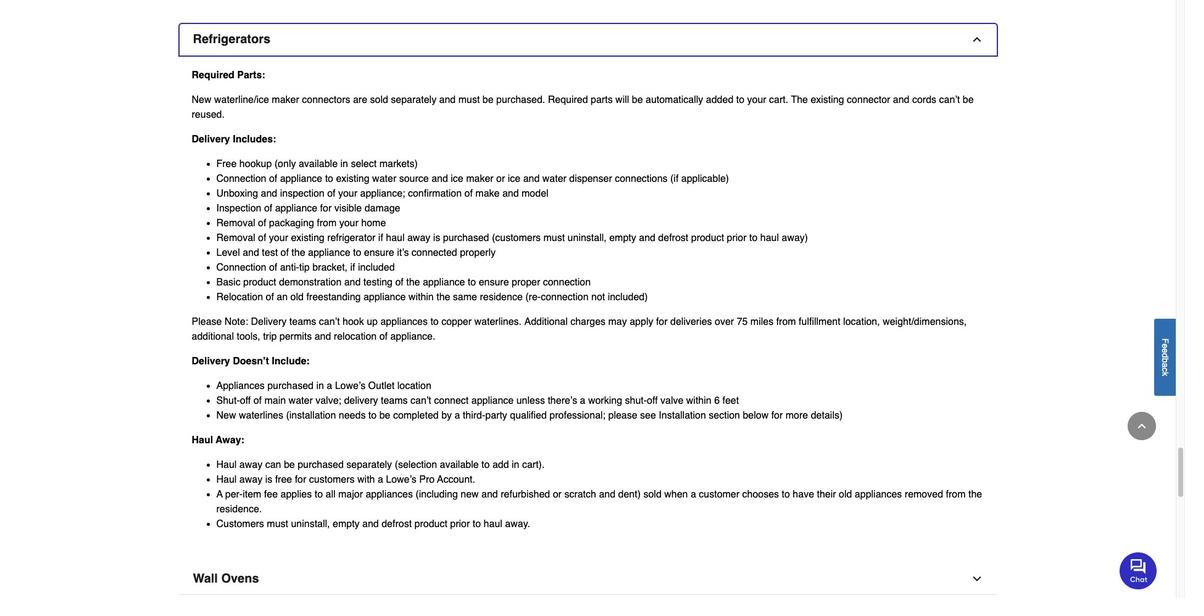 Task type: describe. For each thing, give the bounding box(es) containing it.
testing
[[364, 278, 393, 289]]

shut-
[[625, 396, 647, 407]]

cords
[[913, 95, 937, 106]]

be right cords
[[963, 95, 974, 106]]

chooses
[[743, 490, 779, 501]]

the left "same"
[[437, 292, 450, 303]]

within inside appliances purchased in a lowe's outlet location shut-off of main water valve; delivery teams can't connect appliance unless there's a working shut-off valve within 6 feet new waterlines (installation needs to be completed by a third-party qualified professional; please see installation section below for more details)
[[687, 396, 712, 407]]

connected
[[412, 248, 457, 259]]

0 vertical spatial product
[[691, 233, 724, 244]]

not
[[592, 292, 605, 303]]

haul for haul away:
[[192, 436, 213, 447]]

pro
[[419, 475, 435, 486]]

product inside 'haul away can be purchased separately (selection available to add in cart). haul away is free for customers with a lowe's pro account. a per-item fee applies to all major appliances (including new and refurbished or scratch and dent) sold when a customer chooses to have their old appliances removed from the residence. customers must uninstall, empty and defrost product prior to haul away.'
[[415, 520, 448, 531]]

appliances purchased in a lowe's outlet location shut-off of main water valve; delivery teams can't connect appliance unless there's a working shut-off valve within 6 feet new waterlines (installation needs to be completed by a third-party qualified professional; please see installation section below for more details)
[[216, 381, 843, 422]]

2 ice from the left
[[508, 174, 521, 185]]

main
[[265, 396, 286, 407]]

be right 'will'
[[632, 95, 643, 106]]

relocation
[[334, 332, 377, 343]]

a right 'when'
[[691, 490, 696, 501]]

applies
[[281, 490, 312, 501]]

appliance up "same"
[[423, 278, 465, 289]]

appliance up bracket,
[[308, 248, 350, 259]]

permits
[[280, 332, 312, 343]]

test
[[262, 248, 278, 259]]

party
[[486, 411, 507, 422]]

chevron down image
[[971, 574, 983, 586]]

delivery includes:
[[192, 134, 276, 145]]

2 horizontal spatial haul
[[761, 233, 779, 244]]

added
[[706, 95, 734, 106]]

from inside 'haul away can be purchased separately (selection available to add in cart). haul away is free for customers with a lowe's pro account. a per-item fee applies to all major appliances (including new and refurbished or scratch and dent) sold when a customer chooses to have their old appliances removed from the residence. customers must uninstall, empty and defrost product prior to haul away.'
[[946, 490, 966, 501]]

new inside new waterline/ice maker connectors are sold separately and must be purchased. required parts will be automatically added to your cart. the existing connector and cords can't be reused.
[[192, 95, 211, 106]]

appliance up inspection
[[280, 174, 322, 185]]

parts
[[591, 95, 613, 106]]

free hookup (only available in select markets) connection of appliance to existing water source and ice maker or ice and water dispenser connections (if applicable) unboxing and inspection of your appliance; confirmation of make and model inspection of appliance for visible damage removal of packaging from your home removal of your existing refrigerator if haul away is purchased (customers must uninstall, empty and defrost product prior to haul away) level and test of the appliance to ensure it's connected properly connection of anti-tip bracket, if included basic product demonstration and testing of the appliance to ensure proper connection relocation of an old freestanding appliance within the same residence (re-connection not included)
[[216, 159, 808, 303]]

by
[[442, 411, 452, 422]]

refrigerator
[[327, 233, 376, 244]]

within inside 'free hookup (only available in select markets) connection of appliance to existing water source and ice maker or ice and water dispenser connections (if applicable) unboxing and inspection of your appliance; confirmation of make and model inspection of appliance for visible damage removal of packaging from your home removal of your existing refrigerator if haul away is purchased (customers must uninstall, empty and defrost product prior to haul away) level and test of the appliance to ensure it's connected properly connection of anti-tip bracket, if included basic product demonstration and testing of the appliance to ensure proper connection relocation of an old freestanding appliance within the same residence (re-connection not included)'
[[409, 292, 434, 303]]

cart.
[[769, 95, 789, 106]]

of inside please note: delivery teams can't hook up appliances to copper waterlines. additional charges may apply for deliveries over 75 miles from fulfillment location, weight/dimensions, additional tools, trip permits and relocation of appliance.
[[380, 332, 388, 343]]

details)
[[811, 411, 843, 422]]

can't inside new waterline/ice maker connectors are sold separately and must be purchased. required parts will be automatically added to your cart. the existing connector and cords can't be reused.
[[940, 95, 960, 106]]

of up visible
[[327, 189, 336, 200]]

your up visible
[[338, 189, 358, 200]]

or inside 'free hookup (only available in select markets) connection of appliance to existing water source and ice maker or ice and water dispenser connections (if applicable) unboxing and inspection of your appliance; confirmation of make and model inspection of appliance for visible damage removal of packaging from your home removal of your existing refrigerator if haul away is purchased (customers must uninstall, empty and defrost product prior to haul away) level and test of the appliance to ensure it's connected properly connection of anti-tip bracket, if included basic product demonstration and testing of the appliance to ensure proper connection relocation of an old freestanding appliance within the same residence (re-connection not included)'
[[497, 174, 505, 185]]

delivery inside please note: delivery teams can't hook up appliances to copper waterlines. additional charges may apply for deliveries over 75 miles from fulfillment location, weight/dimensions, additional tools, trip permits and relocation of appliance.
[[251, 317, 287, 328]]

miles
[[751, 317, 774, 328]]

may
[[609, 317, 627, 328]]

defrost inside 'haul away can be purchased separately (selection available to add in cart). haul away is free for customers with a lowe's pro account. a per-item fee applies to all major appliances (including new and refurbished or scratch and dent) sold when a customer chooses to have their old appliances removed from the residence. customers must uninstall, empty and defrost product prior to haul away.'
[[382, 520, 412, 531]]

removed
[[905, 490, 944, 501]]

copper
[[442, 317, 472, 328]]

same
[[453, 292, 477, 303]]

completed
[[393, 411, 439, 422]]

1 vertical spatial if
[[350, 263, 355, 274]]

1 horizontal spatial water
[[372, 174, 397, 185]]

dispenser
[[570, 174, 612, 185]]

to inside appliances purchased in a lowe's outlet location shut-off of main water valve; delivery teams can't connect appliance unless there's a working shut-off valve within 6 feet new waterlines (installation needs to be completed by a third-party qualified professional; please see installation section below for more details)
[[369, 411, 377, 422]]

is inside 'free hookup (only available in select markets) connection of appliance to existing water source and ice maker or ice and water dispenser connections (if applicable) unboxing and inspection of your appliance; confirmation of make and model inspection of appliance for visible damage removal of packaging from your home removal of your existing refrigerator if haul away is purchased (customers must uninstall, empty and defrost product prior to haul away) level and test of the appliance to ensure it's connected properly connection of anti-tip bracket, if included basic product demonstration and testing of the appliance to ensure proper connection relocation of an old freestanding appliance within the same residence (re-connection not included)'
[[433, 233, 440, 244]]

wall ovens
[[193, 573, 259, 587]]

parts:
[[237, 70, 265, 81]]

new waterline/ice maker connectors are sold separately and must be purchased. required parts will be automatically added to your cart. the existing connector and cords can't be reused.
[[192, 95, 974, 121]]

make
[[476, 189, 500, 200]]

the down it's
[[406, 278, 420, 289]]

can't inside please note: delivery teams can't hook up appliances to copper waterlines. additional charges may apply for deliveries over 75 miles from fulfillment location, weight/dimensions, additional tools, trip permits and relocation of appliance.
[[319, 317, 340, 328]]

of left "make"
[[465, 189, 473, 200]]

of left an
[[266, 292, 274, 303]]

unless
[[517, 396, 545, 407]]

0 horizontal spatial ensure
[[364, 248, 394, 259]]

delivery for doesn't
[[192, 357, 230, 368]]

old inside 'haul away can be purchased separately (selection available to add in cart). haul away is free for customers with a lowe's pro account. a per-item fee applies to all major appliances (including new and refurbished or scratch and dent) sold when a customer chooses to have their old appliances removed from the residence. customers must uninstall, empty and defrost product prior to haul away.'
[[839, 490, 852, 501]]

customer
[[699, 490, 740, 501]]

note:
[[225, 317, 248, 328]]

all
[[326, 490, 336, 501]]

1 vertical spatial ensure
[[479, 278, 509, 289]]

location,
[[844, 317, 880, 328]]

in inside 'haul away can be purchased separately (selection available to add in cart). haul away is free for customers with a lowe's pro account. a per-item fee applies to all major appliances (including new and refurbished or scratch and dent) sold when a customer chooses to have their old appliances removed from the residence. customers must uninstall, empty and defrost product prior to haul away.'
[[512, 460, 520, 471]]

installation
[[659, 411, 706, 422]]

packaging
[[269, 218, 314, 229]]

home
[[361, 218, 386, 229]]

refurbished
[[501, 490, 550, 501]]

(selection
[[395, 460, 437, 471]]

your up test in the top of the page
[[269, 233, 288, 244]]

customers
[[216, 520, 264, 531]]

inspection
[[280, 189, 325, 200]]

include:
[[272, 357, 310, 368]]

appliance.
[[391, 332, 436, 343]]

empty inside 'haul away can be purchased separately (selection available to add in cart). haul away is free for customers with a lowe's pro account. a per-item fee applies to all major appliances (including new and refurbished or scratch and dent) sold when a customer chooses to have their old appliances removed from the residence. customers must uninstall, empty and defrost product prior to haul away.'
[[333, 520, 360, 531]]

appliance down 'testing'
[[364, 292, 406, 303]]

of right test in the top of the page
[[281, 248, 289, 259]]

a up the valve;
[[327, 381, 332, 392]]

it's
[[397, 248, 409, 259]]

markets)
[[380, 159, 418, 170]]

haul away:
[[192, 436, 244, 447]]

1 removal from the top
[[216, 218, 255, 229]]

of inside appliances purchased in a lowe's outlet location shut-off of main water valve; delivery teams can't connect appliance unless there's a working shut-off valve within 6 feet new waterlines (installation needs to be completed by a third-party qualified professional; please see installation section below for more details)
[[254, 396, 262, 407]]

in inside appliances purchased in a lowe's outlet location shut-off of main water valve; delivery teams can't connect appliance unless there's a working shut-off valve within 6 feet new waterlines (installation needs to be completed by a third-party qualified professional; please see installation section below for more details)
[[316, 381, 324, 392]]

prior inside 'free hookup (only available in select markets) connection of appliance to existing water source and ice maker or ice and water dispenser connections (if applicable) unboxing and inspection of your appliance; confirmation of make and model inspection of appliance for visible damage removal of packaging from your home removal of your existing refrigerator if haul away is purchased (customers must uninstall, empty and defrost product prior to haul away) level and test of the appliance to ensure it's connected properly connection of anti-tip bracket, if included basic product demonstration and testing of the appliance to ensure proper connection relocation of an old freestanding appliance within the same residence (re-connection not included)'
[[727, 233, 747, 244]]

ovens
[[221, 573, 259, 587]]

fulfillment
[[799, 317, 841, 328]]

c
[[1161, 368, 1171, 372]]

level
[[216, 248, 240, 259]]

the
[[791, 95, 808, 106]]

outlet
[[368, 381, 395, 392]]

haul away can be purchased separately (selection available to add in cart). haul away is free for customers with a lowe's pro account. a per-item fee applies to all major appliances (including new and refurbished or scratch and dent) sold when a customer chooses to have their old appliances removed from the residence. customers must uninstall, empty and defrost product prior to haul away.
[[216, 460, 983, 531]]

existing inside new waterline/ice maker connectors are sold separately and must be purchased. required parts will be automatically added to your cart. the existing connector and cords can't be reused.
[[811, 95, 844, 106]]

will
[[616, 95, 629, 106]]

are
[[353, 95, 367, 106]]

the up tip
[[292, 248, 305, 259]]

residence.
[[216, 505, 262, 516]]

0 horizontal spatial haul
[[386, 233, 405, 244]]

required parts:
[[192, 70, 265, 81]]

1 vertical spatial away
[[239, 460, 263, 471]]

appliances down the with
[[366, 490, 413, 501]]

maker inside 'free hookup (only available in select markets) connection of appliance to existing water source and ice maker or ice and water dispenser connections (if applicable) unboxing and inspection of your appliance; confirmation of make and model inspection of appliance for visible damage removal of packaging from your home removal of your existing refrigerator if haul away is purchased (customers must uninstall, empty and defrost product prior to haul away) level and test of the appliance to ensure it's connected properly connection of anti-tip bracket, if included basic product demonstration and testing of the appliance to ensure proper connection relocation of an old freestanding appliance within the same residence (re-connection not included)'
[[466, 174, 494, 185]]

for inside 'free hookup (only available in select markets) connection of appliance to existing water source and ice maker or ice and water dispenser connections (if applicable) unboxing and inspection of your appliance; confirmation of make and model inspection of appliance for visible damage removal of packaging from your home removal of your existing refrigerator if haul away is purchased (customers must uninstall, empty and defrost product prior to haul away) level and test of the appliance to ensure it's connected properly connection of anti-tip bracket, if included basic product demonstration and testing of the appliance to ensure proper connection relocation of an old freestanding appliance within the same residence (re-connection not included)'
[[320, 203, 332, 215]]

new
[[461, 490, 479, 501]]

wall ovens button
[[179, 565, 997, 596]]

lowe's inside appliances purchased in a lowe's outlet location shut-off of main water valve; delivery teams can't connect appliance unless there's a working shut-off valve within 6 feet new waterlines (installation needs to be completed by a third-party qualified professional; please see installation section below for more details)
[[335, 381, 366, 392]]

free
[[216, 159, 237, 170]]

select
[[351, 159, 377, 170]]

separately inside new waterline/ice maker connectors are sold separately and must be purchased. required parts will be automatically added to your cart. the existing connector and cords can't be reused.
[[391, 95, 437, 106]]

major
[[338, 490, 363, 501]]

2 off from the left
[[647, 396, 658, 407]]

cart).
[[522, 460, 545, 471]]

location
[[397, 381, 432, 392]]

for inside appliances purchased in a lowe's outlet location shut-off of main water valve; delivery teams can't connect appliance unless there's a working shut-off valve within 6 feet new waterlines (installation needs to be completed by a third-party qualified professional; please see installation section below for more details)
[[772, 411, 783, 422]]

free
[[275, 475, 292, 486]]

(installation
[[286, 411, 336, 422]]

a up professional; on the bottom of page
[[580, 396, 586, 407]]

demonstration
[[279, 278, 342, 289]]

connections
[[615, 174, 668, 185]]

per-
[[225, 490, 243, 501]]

hookup
[[239, 159, 272, 170]]

2 horizontal spatial water
[[543, 174, 567, 185]]

or inside 'haul away can be purchased separately (selection available to add in cart). haul away is free for customers with a lowe's pro account. a per-item fee applies to all major appliances (including new and refurbished or scratch and dent) sold when a customer chooses to have their old appliances removed from the residence. customers must uninstall, empty and defrost product prior to haul away.'
[[553, 490, 562, 501]]

lowe's inside 'haul away can be purchased separately (selection available to add in cart). haul away is free for customers with a lowe's pro account. a per-item fee applies to all major appliances (including new and refurbished or scratch and dent) sold when a customer chooses to have their old appliances removed from the residence. customers must uninstall, empty and defrost product prior to haul away.'
[[386, 475, 417, 486]]

be left purchased.
[[483, 95, 494, 106]]

2 vertical spatial away
[[239, 475, 263, 486]]

uninstall, inside 'haul away can be purchased separately (selection available to add in cart). haul away is free for customers with a lowe's pro account. a per-item fee applies to all major appliances (including new and refurbished or scratch and dent) sold when a customer chooses to have their old appliances removed from the residence. customers must uninstall, empty and defrost product prior to haul away.'
[[291, 520, 330, 531]]

for inside 'haul away can be purchased separately (selection available to add in cart). haul away is free for customers with a lowe's pro account. a per-item fee applies to all major appliances (including new and refurbished or scratch and dent) sold when a customer chooses to have their old appliances removed from the residence. customers must uninstall, empty and defrost product prior to haul away.'
[[295, 475, 306, 486]]

add
[[493, 460, 509, 471]]

delivery doesn't include:
[[192, 357, 310, 368]]

deliveries
[[671, 317, 712, 328]]

an
[[277, 292, 288, 303]]

old inside 'free hookup (only available in select markets) connection of appliance to existing water source and ice maker or ice and water dispenser connections (if applicable) unboxing and inspection of your appliance; confirmation of make and model inspection of appliance for visible damage removal of packaging from your home removal of your existing refrigerator if haul away is purchased (customers must uninstall, empty and defrost product prior to haul away) level and test of the appliance to ensure it's connected properly connection of anti-tip bracket, if included basic product demonstration and testing of the appliance to ensure proper connection relocation of an old freestanding appliance within the same residence (re-connection not included)'
[[291, 292, 304, 303]]

and inside please note: delivery teams can't hook up appliances to copper waterlines. additional charges may apply for deliveries over 75 miles from fulfillment location, weight/dimensions, additional tools, trip permits and relocation of appliance.
[[315, 332, 331, 343]]

teams inside please note: delivery teams can't hook up appliances to copper waterlines. additional charges may apply for deliveries over 75 miles from fulfillment location, weight/dimensions, additional tools, trip permits and relocation of appliance.
[[289, 317, 316, 328]]

1 vertical spatial product
[[243, 278, 276, 289]]

scratch
[[565, 490, 596, 501]]

from inside 'free hookup (only available in select markets) connection of appliance to existing water source and ice maker or ice and water dispenser connections (if applicable) unboxing and inspection of your appliance; confirmation of make and model inspection of appliance for visible damage removal of packaging from your home removal of your existing refrigerator if haul away is purchased (customers must uninstall, empty and defrost product prior to haul away) level and test of the appliance to ensure it's connected properly connection of anti-tip bracket, if included basic product demonstration and testing of the appliance to ensure proper connection relocation of an old freestanding appliance within the same residence (re-connection not included)'
[[317, 218, 337, 229]]

when
[[665, 490, 688, 501]]

1 horizontal spatial existing
[[336, 174, 370, 185]]



Task type: vqa. For each thing, say whether or not it's contained in the screenshot.
Store
no



Task type: locate. For each thing, give the bounding box(es) containing it.
1 e from the top
[[1161, 344, 1171, 349]]

prior
[[727, 233, 747, 244], [450, 520, 470, 531]]

teams up permits in the bottom left of the page
[[289, 317, 316, 328]]

1 vertical spatial available
[[440, 460, 479, 471]]

a up k
[[1161, 363, 1171, 368]]

new up reused.
[[192, 95, 211, 106]]

1 vertical spatial removal
[[216, 233, 255, 244]]

connection up unboxing
[[216, 174, 266, 185]]

1 horizontal spatial or
[[553, 490, 562, 501]]

can't inside appliances purchased in a lowe's outlet location shut-off of main water valve; delivery teams can't connect appliance unless there's a working shut-off valve within 6 feet new waterlines (installation needs to be completed by a third-party qualified professional; please see installation section below for more details)
[[411, 396, 432, 407]]

1 horizontal spatial in
[[341, 159, 348, 170]]

relocation
[[216, 292, 263, 303]]

within up appliance.
[[409, 292, 434, 303]]

0 vertical spatial connection
[[543, 278, 591, 289]]

away up item
[[239, 475, 263, 486]]

the inside 'haul away can be purchased separately (selection available to add in cart). haul away is free for customers with a lowe's pro account. a per-item fee applies to all major appliances (including new and refurbished or scratch and dent) sold when a customer chooses to have their old appliances removed from the residence. customers must uninstall, empty and defrost product prior to haul away.'
[[969, 490, 983, 501]]

1 horizontal spatial within
[[687, 396, 712, 407]]

delivery down additional in the left of the page
[[192, 357, 230, 368]]

uninstall, down dispenser
[[568, 233, 607, 244]]

1 vertical spatial connection
[[541, 292, 589, 303]]

of up test in the top of the page
[[258, 233, 266, 244]]

for left more
[[772, 411, 783, 422]]

can't
[[940, 95, 960, 106], [319, 317, 340, 328], [411, 396, 432, 407]]

0 vertical spatial separately
[[391, 95, 437, 106]]

a
[[216, 490, 223, 501]]

new
[[192, 95, 211, 106], [216, 411, 236, 422]]

0 vertical spatial existing
[[811, 95, 844, 106]]

waterline/ice
[[214, 95, 269, 106]]

tools,
[[237, 332, 260, 343]]

75
[[737, 317, 748, 328]]

a right by
[[455, 411, 460, 422]]

1 vertical spatial teams
[[381, 396, 408, 407]]

haul down the away:
[[216, 460, 237, 471]]

purchased inside 'haul away can be purchased separately (selection available to add in cart). haul away is free for customers with a lowe's pro account. a per-item fee applies to all major appliances (including new and refurbished or scratch and dent) sold when a customer chooses to have their old appliances removed from the residence. customers must uninstall, empty and defrost product prior to haul away.'
[[298, 460, 344, 471]]

old right the their
[[839, 490, 852, 501]]

up
[[367, 317, 378, 328]]

e up d
[[1161, 344, 1171, 349]]

1 horizontal spatial lowe's
[[386, 475, 417, 486]]

0 horizontal spatial new
[[192, 95, 211, 106]]

separately up the with
[[347, 460, 392, 471]]

sold right are at the top of page
[[370, 95, 388, 106]]

1 vertical spatial uninstall,
[[291, 520, 330, 531]]

0 horizontal spatial old
[[291, 292, 304, 303]]

0 vertical spatial if
[[378, 233, 383, 244]]

to inside please note: delivery teams can't hook up appliances to copper waterlines. additional charges may apply for deliveries over 75 miles from fulfillment location, weight/dimensions, additional tools, trip permits and relocation of appliance.
[[431, 317, 439, 328]]

2 removal from the top
[[216, 233, 255, 244]]

within left 6
[[687, 396, 712, 407]]

if down the home
[[378, 233, 383, 244]]

2 connection from the top
[[216, 263, 266, 274]]

must inside new waterline/ice maker connectors are sold separately and must be purchased. required parts will be automatically added to your cart. the existing connector and cords can't be reused.
[[459, 95, 480, 106]]

0 horizontal spatial existing
[[291, 233, 325, 244]]

in up the valve;
[[316, 381, 324, 392]]

is left free
[[265, 475, 272, 486]]

delivery up trip
[[251, 317, 287, 328]]

appliances left removed
[[855, 490, 902, 501]]

1 vertical spatial is
[[265, 475, 272, 486]]

must down fee
[[267, 520, 288, 531]]

properly
[[460, 248, 496, 259]]

uninstall, inside 'free hookup (only available in select markets) connection of appliance to existing water source and ice maker or ice and water dispenser connections (if applicable) unboxing and inspection of your appliance; confirmation of make and model inspection of appliance for visible damage removal of packaging from your home removal of your existing refrigerator if haul away is purchased (customers must uninstall, empty and defrost product prior to haul away) level and test of the appliance to ensure it's connected properly connection of anti-tip bracket, if included basic product demonstration and testing of the appliance to ensure proper connection relocation of an old freestanding appliance within the same residence (re-connection not included)'
[[568, 233, 607, 244]]

reused.
[[192, 110, 225, 121]]

is inside 'haul away can be purchased separately (selection available to add in cart). haul away is free for customers with a lowe's pro account. a per-item fee applies to all major appliances (including new and refurbished or scratch and dent) sold when a customer chooses to have their old appliances removed from the residence. customers must uninstall, empty and defrost product prior to haul away.'
[[265, 475, 272, 486]]

separately inside 'haul away can be purchased separately (selection available to add in cart). haul away is free for customers with a lowe's pro account. a per-item fee applies to all major appliances (including new and refurbished or scratch and dent) sold when a customer chooses to have their old appliances removed from the residence. customers must uninstall, empty and defrost product prior to haul away.'
[[347, 460, 392, 471]]

0 horizontal spatial or
[[497, 174, 505, 185]]

if right bracket,
[[350, 263, 355, 274]]

2 vertical spatial existing
[[291, 233, 325, 244]]

0 vertical spatial away
[[408, 233, 431, 244]]

new inside appliances purchased in a lowe's outlet location shut-off of main water valve; delivery teams can't connect appliance unless there's a working shut-off valve within 6 feet new waterlines (installation needs to be completed by a third-party qualified professional; please see installation section below for more details)
[[216, 411, 236, 422]]

purchased up customers
[[298, 460, 344, 471]]

please
[[192, 317, 222, 328]]

haul up it's
[[386, 233, 405, 244]]

in left select
[[341, 159, 348, 170]]

2 horizontal spatial product
[[691, 233, 724, 244]]

teams inside appliances purchased in a lowe's outlet location shut-off of main water valve; delivery teams can't connect appliance unless there's a working shut-off valve within 6 feet new waterlines (installation needs to be completed by a third-party qualified professional; please see installation section below for more details)
[[381, 396, 408, 407]]

0 vertical spatial is
[[433, 233, 440, 244]]

0 horizontal spatial uninstall,
[[291, 520, 330, 531]]

your left cart.
[[747, 95, 767, 106]]

valve;
[[316, 396, 341, 407]]

0 vertical spatial removal
[[216, 218, 255, 229]]

away:
[[216, 436, 244, 447]]

off
[[240, 396, 251, 407], [647, 396, 658, 407]]

new down shut-
[[216, 411, 236, 422]]

uninstall,
[[568, 233, 607, 244], [291, 520, 330, 531]]

chat invite button image
[[1120, 552, 1158, 590]]

sold inside 'haul away can be purchased separately (selection available to add in cart). haul away is free for customers with a lowe's pro account. a per-item fee applies to all major appliances (including new and refurbished or scratch and dent) sold when a customer chooses to have their old appliances removed from the residence. customers must uninstall, empty and defrost product prior to haul away.'
[[644, 490, 662, 501]]

can
[[265, 460, 281, 471]]

must inside 'haul away can be purchased separately (selection available to add in cart). haul away is free for customers with a lowe's pro account. a per-item fee applies to all major appliances (including new and refurbished or scratch and dent) sold when a customer chooses to have their old appliances removed from the residence. customers must uninstall, empty and defrost product prior to haul away.'
[[267, 520, 288, 531]]

from right miles
[[777, 317, 796, 328]]

ensure
[[364, 248, 394, 259], [479, 278, 509, 289]]

1 connection from the top
[[216, 174, 266, 185]]

haul for haul away can be purchased separately (selection available to add in cart). haul away is free for customers with a lowe's pro account. a per-item fee applies to all major appliances (including new and refurbished or scratch and dent) sold when a customer chooses to have their old appliances removed from the residence. customers must uninstall, empty and defrost product prior to haul away.
[[216, 460, 237, 471]]

1 vertical spatial defrost
[[382, 520, 412, 531]]

within
[[409, 292, 434, 303], [687, 396, 712, 407]]

1 horizontal spatial new
[[216, 411, 236, 422]]

0 vertical spatial purchased
[[268, 381, 314, 392]]

purchased (customers
[[443, 233, 541, 244]]

is up connected
[[433, 233, 440, 244]]

water inside appliances purchased in a lowe's outlet location shut-off of main water valve; delivery teams can't connect appliance unless there's a working shut-off valve within 6 feet new waterlines (installation needs to be completed by a third-party qualified professional; please see installation section below for more details)
[[289, 396, 313, 407]]

0 horizontal spatial if
[[350, 263, 355, 274]]

dent)
[[618, 490, 641, 501]]

maker left connectors
[[272, 95, 299, 106]]

2 e from the top
[[1161, 349, 1171, 353]]

0 horizontal spatial can't
[[319, 317, 340, 328]]

please
[[609, 411, 638, 422]]

connection up basic
[[216, 263, 266, 274]]

to
[[736, 95, 745, 106], [325, 174, 333, 185], [750, 233, 758, 244], [353, 248, 361, 259], [468, 278, 476, 289], [431, 317, 439, 328], [369, 411, 377, 422], [482, 460, 490, 471], [315, 490, 323, 501], [782, 490, 790, 501], [473, 520, 481, 531]]

available inside 'free hookup (only available in select markets) connection of appliance to existing water source and ice maker or ice and water dispenser connections (if applicable) unboxing and inspection of your appliance; confirmation of make and model inspection of appliance for visible damage removal of packaging from your home removal of your existing refrigerator if haul away is purchased (customers must uninstall, empty and defrost product prior to haul away) level and test of the appliance to ensure it's connected properly connection of anti-tip bracket, if included basic product demonstration and testing of the appliance to ensure proper connection relocation of an old freestanding appliance within the same residence (re-connection not included)'
[[299, 159, 338, 170]]

1 vertical spatial empty
[[333, 520, 360, 531]]

waterlines. additional
[[475, 317, 568, 328]]

0 vertical spatial maker
[[272, 95, 299, 106]]

of right 'testing'
[[395, 278, 404, 289]]

0 horizontal spatial sold
[[370, 95, 388, 106]]

below
[[743, 411, 769, 422]]

must inside 'free hookup (only available in select markets) connection of appliance to existing water source and ice maker or ice and water dispenser connections (if applicable) unboxing and inspection of your appliance; confirmation of make and model inspection of appliance for visible damage removal of packaging from your home removal of your existing refrigerator if haul away is purchased (customers must uninstall, empty and defrost product prior to haul away) level and test of the appliance to ensure it's connected properly connection of anti-tip bracket, if included basic product demonstration and testing of the appliance to ensure proper connection relocation of an old freestanding appliance within the same residence (re-connection not included)'
[[544, 233, 565, 244]]

from down visible
[[317, 218, 337, 229]]

prior left away)
[[727, 233, 747, 244]]

see
[[640, 411, 656, 422]]

your inside new waterline/ice maker connectors are sold separately and must be purchased. required parts will be automatically added to your cart. the existing connector and cords can't be reused.
[[747, 95, 767, 106]]

basic
[[216, 278, 241, 289]]

water up (installation
[[289, 396, 313, 407]]

1 horizontal spatial sold
[[644, 490, 662, 501]]

1 horizontal spatial can't
[[411, 396, 432, 407]]

appliance up packaging
[[275, 203, 317, 215]]

0 horizontal spatial defrost
[[382, 520, 412, 531]]

chevron up image
[[1136, 421, 1149, 433]]

b
[[1161, 358, 1171, 363]]

if
[[378, 233, 383, 244], [350, 263, 355, 274]]

1 vertical spatial connection
[[216, 263, 266, 274]]

required inside new waterline/ice maker connectors are sold separately and must be purchased. required parts will be automatically added to your cart. the existing connector and cords can't be reused.
[[548, 95, 588, 106]]

bracket,
[[313, 263, 348, 274]]

lowe's up delivery
[[335, 381, 366, 392]]

appliance up party
[[472, 396, 514, 407]]

feet
[[723, 396, 739, 407]]

0 horizontal spatial teams
[[289, 317, 316, 328]]

removal up level at left
[[216, 233, 255, 244]]

can't up the completed at the left of the page
[[411, 396, 432, 407]]

your down visible
[[339, 218, 359, 229]]

1 vertical spatial new
[[216, 411, 236, 422]]

away inside 'free hookup (only available in select markets) connection of appliance to existing water source and ice maker or ice and water dispenser connections (if applicable) unboxing and inspection of your appliance; confirmation of make and model inspection of appliance for visible damage removal of packaging from your home removal of your existing refrigerator if haul away is purchased (customers must uninstall, empty and defrost product prior to haul away) level and test of the appliance to ensure it's connected properly connection of anti-tip bracket, if included basic product demonstration and testing of the appliance to ensure proper connection relocation of an old freestanding appliance within the same residence (re-connection not included)'
[[408, 233, 431, 244]]

from inside please note: delivery teams can't hook up appliances to copper waterlines. additional charges may apply for deliveries over 75 miles from fulfillment location, weight/dimensions, additional tools, trip permits and relocation of appliance.
[[777, 317, 796, 328]]

delivery
[[344, 396, 378, 407]]

water up appliance;
[[372, 174, 397, 185]]

0 vertical spatial sold
[[370, 95, 388, 106]]

haul left the away:
[[192, 436, 213, 447]]

(re-
[[526, 292, 541, 303]]

or up "make"
[[497, 174, 505, 185]]

in right add
[[512, 460, 520, 471]]

visible
[[335, 203, 362, 215]]

away
[[408, 233, 431, 244], [239, 460, 263, 471], [239, 475, 263, 486]]

1 vertical spatial delivery
[[251, 317, 287, 328]]

third-
[[463, 411, 486, 422]]

maker up "make"
[[466, 174, 494, 185]]

0 horizontal spatial prior
[[450, 520, 470, 531]]

from right removed
[[946, 490, 966, 501]]

product up relocation
[[243, 278, 276, 289]]

defrost
[[658, 233, 689, 244], [382, 520, 412, 531]]

1 horizontal spatial teams
[[381, 396, 408, 407]]

6
[[715, 396, 720, 407]]

0 vertical spatial must
[[459, 95, 480, 106]]

wall
[[193, 573, 218, 587]]

anti-
[[280, 263, 299, 274]]

2 horizontal spatial can't
[[940, 95, 960, 106]]

0 horizontal spatial required
[[192, 70, 235, 81]]

0 vertical spatial lowe's
[[335, 381, 366, 392]]

for
[[320, 203, 332, 215], [656, 317, 668, 328], [772, 411, 783, 422], [295, 475, 306, 486]]

1 vertical spatial haul
[[216, 460, 237, 471]]

connection right proper
[[543, 278, 591, 289]]

1 horizontal spatial product
[[415, 520, 448, 531]]

2 vertical spatial delivery
[[192, 357, 230, 368]]

0 vertical spatial old
[[291, 292, 304, 303]]

ensure up included
[[364, 248, 394, 259]]

delivery down reused.
[[192, 134, 230, 145]]

includes:
[[233, 134, 276, 145]]

for up applies
[[295, 475, 306, 486]]

empty inside 'free hookup (only available in select markets) connection of appliance to existing water source and ice maker or ice and water dispenser connections (if applicable) unboxing and inspection of your appliance; confirmation of make and model inspection of appliance for visible damage removal of packaging from your home removal of your existing refrigerator if haul away is purchased (customers must uninstall, empty and defrost product prior to haul away) level and test of the appliance to ensure it's connected properly connection of anti-tip bracket, if included basic product demonstration and testing of the appliance to ensure proper connection relocation of an old freestanding appliance within the same residence (re-connection not included)'
[[610, 233, 636, 244]]

2 vertical spatial in
[[512, 460, 520, 471]]

connector
[[847, 95, 891, 106]]

1 ice from the left
[[451, 174, 464, 185]]

haul inside 'haul away can be purchased separately (selection available to add in cart). haul away is free for customers with a lowe's pro account. a per-item fee applies to all major appliances (including new and refurbished or scratch and dent) sold when a customer chooses to have their old appliances removed from the residence. customers must uninstall, empty and defrost product prior to haul away.'
[[484, 520, 503, 531]]

uninstall, down applies
[[291, 520, 330, 531]]

2 horizontal spatial from
[[946, 490, 966, 501]]

for left visible
[[320, 203, 332, 215]]

1 horizontal spatial defrost
[[658, 233, 689, 244]]

purchased
[[268, 381, 314, 392], [298, 460, 344, 471]]

freestanding
[[307, 292, 361, 303]]

hook
[[343, 317, 364, 328]]

be inside appliances purchased in a lowe's outlet location shut-off of main water valve; delivery teams can't connect appliance unless there's a working shut-off valve within 6 feet new waterlines (installation needs to be completed by a third-party qualified professional; please see installation section below for more details)
[[380, 411, 391, 422]]

1 horizontal spatial prior
[[727, 233, 747, 244]]

off down "appliances"
[[240, 396, 251, 407]]

scroll to top element
[[1128, 412, 1157, 441]]

purchased inside appliances purchased in a lowe's outlet location shut-off of main water valve; delivery teams can't connect appliance unless there's a working shut-off valve within 6 feet new waterlines (installation needs to be completed by a third-party qualified professional; please see installation section below for more details)
[[268, 381, 314, 392]]

1 vertical spatial lowe's
[[386, 475, 417, 486]]

0 horizontal spatial ice
[[451, 174, 464, 185]]

included
[[358, 263, 395, 274]]

1 horizontal spatial empty
[[610, 233, 636, 244]]

0 vertical spatial from
[[317, 218, 337, 229]]

of down (only
[[269, 174, 277, 185]]

1 vertical spatial required
[[548, 95, 588, 106]]

available up "account."
[[440, 460, 479, 471]]

must left purchased.
[[459, 95, 480, 106]]

available inside 'haul away can be purchased separately (selection available to add in cart). haul away is free for customers with a lowe's pro account. a per-item fee applies to all major appliances (including new and refurbished or scratch and dent) sold when a customer chooses to have their old appliances removed from the residence. customers must uninstall, empty and defrost product prior to haul away.'
[[440, 460, 479, 471]]

1 vertical spatial within
[[687, 396, 712, 407]]

0 vertical spatial connection
[[216, 174, 266, 185]]

f e e d b a c k button
[[1155, 319, 1176, 396]]

0 horizontal spatial off
[[240, 396, 251, 407]]

teams down outlet
[[381, 396, 408, 407]]

to inside new waterline/ice maker connectors are sold separately and must be purchased. required parts will be automatically added to your cart. the existing connector and cords can't be reused.
[[736, 95, 745, 106]]

section
[[709, 411, 740, 422]]

haul left away.
[[484, 520, 503, 531]]

1 vertical spatial sold
[[644, 490, 662, 501]]

0 vertical spatial uninstall,
[[568, 233, 607, 244]]

0 vertical spatial in
[[341, 159, 348, 170]]

1 horizontal spatial must
[[459, 95, 480, 106]]

0 horizontal spatial is
[[265, 475, 272, 486]]

please note: delivery teams can't hook up appliances to copper waterlines. additional charges may apply for deliveries over 75 miles from fulfillment location, weight/dimensions, additional tools, trip permits and relocation of appliance.
[[192, 317, 967, 343]]

away left can
[[239, 460, 263, 471]]

1 vertical spatial in
[[316, 381, 324, 392]]

delivery for includes:
[[192, 134, 230, 145]]

of up the waterlines at the left
[[254, 396, 262, 407]]

be down outlet
[[380, 411, 391, 422]]

removal down inspection
[[216, 218, 255, 229]]

off up see
[[647, 396, 658, 407]]

confirmation
[[408, 189, 462, 200]]

maker inside new waterline/ice maker connectors are sold separately and must be purchased. required parts will be automatically added to your cart. the existing connector and cords can't be reused.
[[272, 95, 299, 106]]

separately right are at the top of page
[[391, 95, 437, 106]]

appliance inside appliances purchased in a lowe's outlet location shut-off of main water valve; delivery teams can't connect appliance unless there's a working shut-off valve within 6 feet new waterlines (installation needs to be completed by a third-party qualified professional; please see installation section below for more details)
[[472, 396, 514, 407]]

must
[[459, 95, 480, 106], [544, 233, 565, 244], [267, 520, 288, 531]]

defrost inside 'free hookup (only available in select markets) connection of appliance to existing water source and ice maker or ice and water dispenser connections (if applicable) unboxing and inspection of your appliance; confirmation of make and model inspection of appliance for visible damage removal of packaging from your home removal of your existing refrigerator if haul away is purchased (customers must uninstall, empty and defrost product prior to haul away) level and test of the appliance to ensure it's connected properly connection of anti-tip bracket, if included basic product demonstration and testing of the appliance to ensure proper connection relocation of an old freestanding appliance within the same residence (re-connection not included)'
[[658, 233, 689, 244]]

needs
[[339, 411, 366, 422]]

lowe's down '(selection'
[[386, 475, 417, 486]]

1 vertical spatial existing
[[336, 174, 370, 185]]

chevron up image
[[971, 34, 983, 46]]

for inside please note: delivery teams can't hook up appliances to copper waterlines. additional charges may apply for deliveries over 75 miles from fulfillment location, weight/dimensions, additional tools, trip permits and relocation of appliance.
[[656, 317, 668, 328]]

empty down major
[[333, 520, 360, 531]]

0 vertical spatial ensure
[[364, 248, 394, 259]]

1 vertical spatial prior
[[450, 520, 470, 531]]

can't left the hook
[[319, 317, 340, 328]]

refrigerators
[[193, 32, 271, 47]]

prior down the new
[[450, 520, 470, 531]]

existing right the
[[811, 95, 844, 106]]

doesn't
[[233, 357, 269, 368]]

0 vertical spatial defrost
[[658, 233, 689, 244]]

valve
[[661, 396, 684, 407]]

connectors
[[302, 95, 350, 106]]

(only
[[275, 159, 296, 170]]

existing
[[811, 95, 844, 106], [336, 174, 370, 185], [291, 233, 325, 244]]

2 vertical spatial haul
[[216, 475, 237, 486]]

d
[[1161, 353, 1171, 358]]

appliances
[[216, 381, 265, 392]]

1 horizontal spatial from
[[777, 317, 796, 328]]

waterlines
[[239, 411, 283, 422]]

haul up the a on the left bottom of page
[[216, 475, 237, 486]]

prior inside 'haul away can be purchased separately (selection available to add in cart). haul away is free for customers with a lowe's pro account. a per-item fee applies to all major appliances (including new and refurbished or scratch and dent) sold when a customer chooses to have their old appliances removed from the residence. customers must uninstall, empty and defrost product prior to haul away.'
[[450, 520, 470, 531]]

1 vertical spatial can't
[[319, 317, 340, 328]]

a inside f e e d b a c k button
[[1161, 363, 1171, 368]]

in inside 'free hookup (only available in select markets) connection of appliance to existing water source and ice maker or ice and water dispenser connections (if applicable) unboxing and inspection of your appliance; confirmation of make and model inspection of appliance for visible damage removal of packaging from your home removal of your existing refrigerator if haul away is purchased (customers must uninstall, empty and defrost product prior to haul away) level and test of the appliance to ensure it's connected properly connection of anti-tip bracket, if included basic product demonstration and testing of the appliance to ensure proper connection relocation of an old freestanding appliance within the same residence (re-connection not included)'
[[341, 159, 348, 170]]

automatically
[[646, 95, 704, 106]]

have
[[793, 490, 814, 501]]

1 horizontal spatial haul
[[484, 520, 503, 531]]

0 horizontal spatial must
[[267, 520, 288, 531]]

of up packaging
[[264, 203, 272, 215]]

of down test in the top of the page
[[269, 263, 277, 274]]

their
[[817, 490, 836, 501]]

1 vertical spatial or
[[553, 490, 562, 501]]

product down (including at the left bottom of page
[[415, 520, 448, 531]]

for right the apply at the right bottom
[[656, 317, 668, 328]]

required left parts
[[548, 95, 588, 106]]

from
[[317, 218, 337, 229], [777, 317, 796, 328], [946, 490, 966, 501]]

or
[[497, 174, 505, 185], [553, 490, 562, 501]]

appliances inside please note: delivery teams can't hook up appliances to copper waterlines. additional charges may apply for deliveries over 75 miles from fulfillment location, weight/dimensions, additional tools, trip permits and relocation of appliance.
[[381, 317, 428, 328]]

2 vertical spatial product
[[415, 520, 448, 531]]

a right the with
[[378, 475, 383, 486]]

purchased up main on the left of the page
[[268, 381, 314, 392]]

0 vertical spatial or
[[497, 174, 505, 185]]

and
[[439, 95, 456, 106], [893, 95, 910, 106], [432, 174, 448, 185], [523, 174, 540, 185], [261, 189, 277, 200], [503, 189, 519, 200], [639, 233, 656, 244], [243, 248, 259, 259], [344, 278, 361, 289], [315, 332, 331, 343], [482, 490, 498, 501], [599, 490, 616, 501], [362, 520, 379, 531]]

1 horizontal spatial available
[[440, 460, 479, 471]]

be inside 'haul away can be purchased separately (selection available to add in cart). haul away is free for customers with a lowe's pro account. a per-item fee applies to all major appliances (including new and refurbished or scratch and dent) sold when a customer chooses to have their old appliances removed from the residence. customers must uninstall, empty and defrost product prior to haul away.'
[[284, 460, 295, 471]]

1 horizontal spatial required
[[548, 95, 588, 106]]

1 horizontal spatial ice
[[508, 174, 521, 185]]

0 horizontal spatial lowe's
[[335, 381, 366, 392]]

there's
[[548, 396, 577, 407]]

the
[[292, 248, 305, 259], [406, 278, 420, 289], [437, 292, 450, 303], [969, 490, 983, 501]]

sold inside new waterline/ice maker connectors are sold separately and must be purchased. required parts will be automatically added to your cart. the existing connector and cords can't be reused.
[[370, 95, 388, 106]]

connection
[[216, 174, 266, 185], [216, 263, 266, 274]]

0 vertical spatial required
[[192, 70, 235, 81]]

0 vertical spatial can't
[[940, 95, 960, 106]]

water up model
[[543, 174, 567, 185]]

existing down select
[[336, 174, 370, 185]]

(if
[[671, 174, 679, 185]]

0 vertical spatial prior
[[727, 233, 747, 244]]

2 vertical spatial from
[[946, 490, 966, 501]]

1 vertical spatial must
[[544, 233, 565, 244]]

1 horizontal spatial if
[[378, 233, 383, 244]]

1 horizontal spatial uninstall,
[[568, 233, 607, 244]]

of down inspection
[[258, 218, 266, 229]]

0 vertical spatial within
[[409, 292, 434, 303]]

2 horizontal spatial must
[[544, 233, 565, 244]]

the right removed
[[969, 490, 983, 501]]

0 horizontal spatial maker
[[272, 95, 299, 106]]

qualified
[[510, 411, 547, 422]]

1 off from the left
[[240, 396, 251, 407]]



